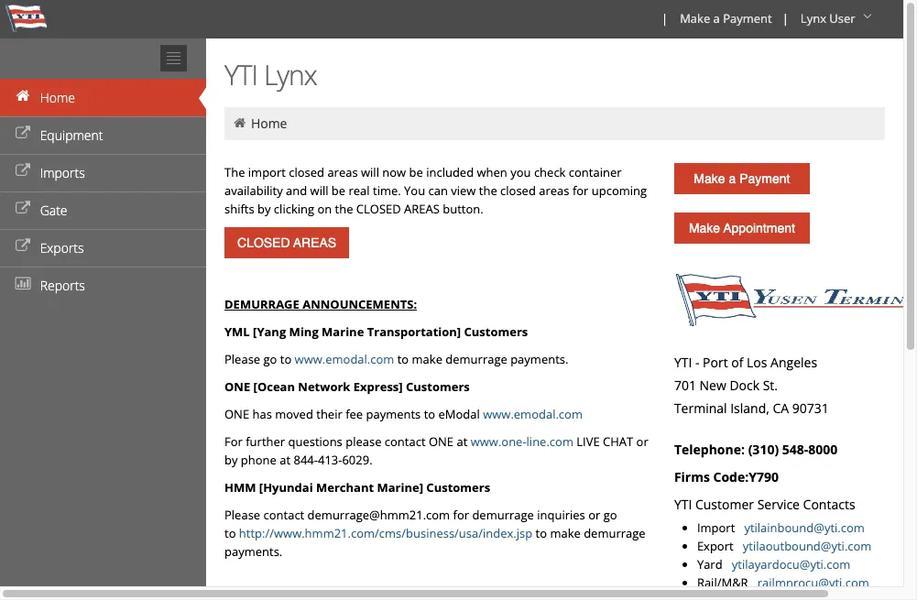 Task type: vqa. For each thing, say whether or not it's contained in the screenshot.


Task type: locate. For each thing, give the bounding box(es) containing it.
ytilainbound@yti.com
[[744, 520, 865, 536]]

dock
[[730, 377, 760, 394]]

at left 844-
[[280, 452, 291, 468]]

1 vertical spatial by
[[224, 452, 238, 468]]

external link image inside exports link
[[14, 240, 32, 253]]

1 horizontal spatial make
[[550, 525, 581, 541]]

1 horizontal spatial contact
[[385, 433, 426, 450]]

0 vertical spatial home
[[40, 89, 75, 106]]

external link image inside equipment link
[[14, 127, 32, 140]]

one
[[224, 378, 250, 395], [224, 406, 249, 422], [429, 433, 454, 450]]

0 vertical spatial demurrage
[[446, 351, 507, 367]]

home down yti lynx
[[251, 115, 287, 132]]

make a payment
[[680, 10, 772, 27], [694, 171, 790, 186]]

1 horizontal spatial be
[[409, 164, 423, 180]]

1 horizontal spatial lynx
[[801, 10, 826, 27]]

by
[[257, 201, 271, 217], [224, 452, 238, 468]]

0 vertical spatial yti
[[224, 56, 258, 93]]

1 vertical spatial be
[[332, 182, 346, 199]]

1 vertical spatial a
[[729, 171, 736, 186]]

0 vertical spatial by
[[257, 201, 271, 217]]

for down container
[[573, 182, 589, 199]]

1 horizontal spatial www.emodal.com
[[483, 406, 583, 422]]

ytilayardocu@yti.com
[[732, 556, 851, 573]]

one has moved their fee payments to emodal www.emodal.com
[[224, 406, 583, 422]]

railmnrocu@yti.com link
[[758, 574, 869, 591]]

1 vertical spatial make
[[550, 525, 581, 541]]

1 please from the top
[[224, 351, 260, 367]]

www.emodal.com
[[295, 351, 394, 367], [483, 406, 583, 422]]

angeles
[[771, 354, 817, 371]]

island,
[[730, 399, 770, 417]]

0 horizontal spatial www.emodal.com
[[295, 351, 394, 367]]

external link image up external link icon in the left top of the page
[[14, 127, 32, 140]]

0 vertical spatial contact
[[385, 433, 426, 450]]

will up real
[[361, 164, 379, 180]]

-
[[695, 354, 700, 371]]

yti lynx
[[224, 56, 317, 93]]

further
[[246, 433, 285, 450]]

be
[[409, 164, 423, 180], [332, 182, 346, 199]]

0 horizontal spatial a
[[713, 10, 720, 27]]

firms code:y790
[[674, 468, 779, 486]]

0 vertical spatial customers
[[464, 323, 528, 340]]

areas
[[327, 164, 358, 180], [539, 182, 569, 199]]

0 vertical spatial be
[[409, 164, 423, 180]]

0 vertical spatial www.emodal.com
[[295, 351, 394, 367]]

1 vertical spatial areas
[[539, 182, 569, 199]]

home link
[[0, 79, 206, 116], [251, 115, 287, 132]]

external link image
[[14, 165, 32, 178]]

by down "for"
[[224, 452, 238, 468]]

of
[[731, 354, 743, 371]]

demurrage left inquiries
[[472, 507, 534, 523]]

one down emodal
[[429, 433, 454, 450]]

at
[[457, 433, 468, 450], [280, 452, 291, 468]]

2 please from the top
[[224, 507, 260, 523]]

a
[[713, 10, 720, 27], [729, 171, 736, 186]]

external link image up bar chart image
[[14, 240, 32, 253]]

2 external link image from the top
[[14, 202, 32, 215]]

at down emodal
[[457, 433, 468, 450]]

http://www.hmm21.com/cms/business/usa/index.jsp
[[239, 525, 532, 541]]

0 vertical spatial please
[[224, 351, 260, 367]]

the down when in the right of the page
[[479, 182, 497, 199]]

external link image left 'gate'
[[14, 202, 32, 215]]

payment up appointment at the right
[[740, 171, 790, 186]]

go
[[263, 351, 277, 367], [604, 507, 617, 523]]

reports link
[[0, 267, 206, 304]]

1 vertical spatial www.emodal.com
[[483, 406, 583, 422]]

1 vertical spatial for
[[453, 507, 469, 523]]

home link up the equipment
[[0, 79, 206, 116]]

1 vertical spatial lynx
[[264, 56, 317, 93]]

1 horizontal spatial a
[[729, 171, 736, 186]]

customers right transportation]
[[464, 323, 528, 340]]

1 vertical spatial the
[[335, 201, 353, 217]]

the
[[224, 164, 245, 180]]

1 horizontal spatial www.emodal.com link
[[483, 406, 583, 422]]

imports link
[[0, 154, 206, 191]]

demurrage up emodal
[[446, 351, 507, 367]]

closed up and
[[289, 164, 324, 180]]

1 horizontal spatial by
[[257, 201, 271, 217]]

2 | from the left
[[782, 10, 789, 27]]

1 horizontal spatial areas
[[539, 182, 569, 199]]

or right inquiries
[[588, 507, 600, 523]]

www.one-
[[471, 433, 526, 450]]

external link image for exports
[[14, 240, 32, 253]]

www.emodal.com down the marine
[[295, 351, 394, 367]]

closed down 'you'
[[500, 182, 536, 199]]

home image up external link icon in the left top of the page
[[14, 90, 32, 103]]

ytilaoutbound@yti.com
[[743, 538, 872, 554]]

make appointment link
[[674, 213, 810, 244]]

1 vertical spatial payments.
[[224, 543, 282, 560]]

www.emodal.com link for to make demurrage payments.
[[295, 351, 394, 367]]

1 vertical spatial home
[[251, 115, 287, 132]]

www.emodal.com up www.one-line.com link
[[483, 406, 583, 422]]

1 vertical spatial closed
[[500, 182, 536, 199]]

1 vertical spatial external link image
[[14, 202, 32, 215]]

0 vertical spatial go
[[263, 351, 277, 367]]

0 horizontal spatial or
[[588, 507, 600, 523]]

1 vertical spatial make
[[694, 171, 725, 186]]

areas up real
[[327, 164, 358, 180]]

please inside please contact demurrage@hmm21.com for demurrage inquiries or go to
[[224, 507, 260, 523]]

1 vertical spatial please
[[224, 507, 260, 523]]

hmm [hyundai merchant marine] customers
[[224, 479, 490, 496]]

payments. down 'hmm'
[[224, 543, 282, 560]]

844-
[[294, 452, 318, 468]]

make down transportation]
[[412, 351, 442, 367]]

when
[[477, 164, 507, 180]]

yti inside yti - port of los angeles 701 new dock st. terminal island, ca 90731
[[674, 354, 692, 371]]

0 horizontal spatial for
[[453, 507, 469, 523]]

8000
[[808, 441, 838, 458]]

external link image inside gate link
[[14, 202, 32, 215]]

marine]
[[377, 479, 423, 496]]

closed
[[289, 164, 324, 180], [500, 182, 536, 199]]

included
[[426, 164, 474, 180]]

0 horizontal spatial |
[[662, 10, 668, 27]]

express]
[[353, 378, 403, 395]]

1 vertical spatial contact
[[263, 507, 304, 523]]

payment left lynx user
[[723, 10, 772, 27]]

www.emodal.com link
[[295, 351, 394, 367], [483, 406, 583, 422]]

1 horizontal spatial the
[[479, 182, 497, 199]]

be left real
[[332, 182, 346, 199]]

0 vertical spatial a
[[713, 10, 720, 27]]

0 horizontal spatial go
[[263, 351, 277, 367]]

network
[[298, 378, 350, 395]]

payments.
[[510, 351, 568, 367], [224, 543, 282, 560]]

0 vertical spatial lynx
[[801, 10, 826, 27]]

please contact demurrage@hmm21.com for demurrage inquiries or go to
[[224, 507, 617, 541]]

payments. up line.com
[[510, 351, 568, 367]]

0 horizontal spatial home
[[40, 89, 75, 106]]

the
[[479, 182, 497, 199], [335, 201, 353, 217]]

home link down yti lynx
[[251, 115, 287, 132]]

go right inquiries
[[604, 507, 617, 523]]

home image up the
[[232, 116, 248, 129]]

3 external link image from the top
[[14, 240, 32, 253]]

www.emodal.com link down the marine
[[295, 351, 394, 367]]

1 vertical spatial www.emodal.com link
[[483, 406, 583, 422]]

please down yml
[[224, 351, 260, 367]]

0 horizontal spatial payments.
[[224, 543, 282, 560]]

or right 'chat'
[[636, 433, 648, 450]]

go down [yang
[[263, 351, 277, 367]]

railmnrocu@yti.com
[[758, 574, 869, 591]]

the right on on the top
[[335, 201, 353, 217]]

make down inquiries
[[550, 525, 581, 541]]

0 horizontal spatial by
[[224, 452, 238, 468]]

2 vertical spatial external link image
[[14, 240, 32, 253]]

2 vertical spatial yti
[[674, 496, 692, 513]]

0 horizontal spatial be
[[332, 182, 346, 199]]

contact down the "[hyundai"
[[263, 507, 304, 523]]

please for please contact demurrage@hmm21.com for demurrage inquiries or go to
[[224, 507, 260, 523]]

2 vertical spatial make
[[689, 221, 720, 235]]

make
[[412, 351, 442, 367], [550, 525, 581, 541]]

0 horizontal spatial home image
[[14, 90, 32, 103]]

0 vertical spatial www.emodal.com link
[[295, 351, 394, 367]]

be up you
[[409, 164, 423, 180]]

1 | from the left
[[662, 10, 668, 27]]

1 external link image from the top
[[14, 127, 32, 140]]

please for please go to www.emodal.com to make demurrage payments.
[[224, 351, 260, 367]]

make a payment link
[[672, 0, 779, 38], [674, 163, 810, 194]]

None submit
[[224, 227, 349, 258]]

0 vertical spatial for
[[573, 182, 589, 199]]

will up on on the top
[[310, 182, 328, 199]]

(310)
[[748, 441, 779, 458]]

1 horizontal spatial or
[[636, 433, 648, 450]]

1 horizontal spatial |
[[782, 10, 789, 27]]

equipment
[[40, 126, 103, 144]]

demurrage inside please contact demurrage@hmm21.com for demurrage inquiries or go to
[[472, 507, 534, 523]]

0 horizontal spatial home link
[[0, 79, 206, 116]]

demurrage
[[446, 351, 507, 367], [472, 507, 534, 523], [584, 525, 646, 541]]

contact
[[385, 433, 426, 450], [263, 507, 304, 523]]

one left has
[[224, 406, 249, 422]]

customers down live chat or by phone at 844-413-6029.
[[426, 479, 490, 496]]

external link image
[[14, 127, 32, 140], [14, 202, 32, 215], [14, 240, 32, 253]]

0 horizontal spatial contact
[[263, 507, 304, 523]]

yti inside yti customer service contacts import ytilainbound@yti.com export ytilaoutbound@yti.com yard ytilayardocu@yti.com rail/m&r railmnrocu@yti.com
[[674, 496, 692, 513]]

to up [ocean
[[280, 351, 292, 367]]

0 horizontal spatial at
[[280, 452, 291, 468]]

for up "to make demurrage payments."
[[453, 507, 469, 523]]

1 vertical spatial go
[[604, 507, 617, 523]]

2 vertical spatial demurrage
[[584, 525, 646, 541]]

contact down one has moved their fee payments to emodal www.emodal.com at the bottom
[[385, 433, 426, 450]]

home up the equipment
[[40, 89, 75, 106]]

1 vertical spatial one
[[224, 406, 249, 422]]

by inside the import closed areas will now be included when you check container availability and will be real time.  you can view the closed areas for upcoming shifts by clicking on the closed areas button.
[[257, 201, 271, 217]]

0 horizontal spatial the
[[335, 201, 353, 217]]

0 horizontal spatial www.emodal.com link
[[295, 351, 394, 367]]

|
[[662, 10, 668, 27], [782, 10, 789, 27]]

demurrage down inquiries
[[584, 525, 646, 541]]

1 vertical spatial will
[[310, 182, 328, 199]]

1 vertical spatial at
[[280, 452, 291, 468]]

0 vertical spatial one
[[224, 378, 250, 395]]

external link image for gate
[[14, 202, 32, 215]]

home image
[[14, 90, 32, 103], [232, 116, 248, 129]]

will
[[361, 164, 379, 180], [310, 182, 328, 199]]

time.
[[373, 182, 401, 199]]

to down inquiries
[[536, 525, 547, 541]]

home image inside "link"
[[14, 90, 32, 103]]

one left [ocean
[[224, 378, 250, 395]]

548-
[[782, 441, 808, 458]]

0 horizontal spatial make
[[412, 351, 442, 367]]

lynx
[[801, 10, 826, 27], [264, 56, 317, 93]]

0 vertical spatial closed
[[289, 164, 324, 180]]

1 horizontal spatial payments.
[[510, 351, 568, 367]]

1 vertical spatial customers
[[406, 378, 470, 395]]

areas down check
[[539, 182, 569, 199]]

by inside live chat or by phone at 844-413-6029.
[[224, 452, 238, 468]]

to down 'hmm'
[[224, 525, 236, 541]]

1 vertical spatial or
[[588, 507, 600, 523]]

90731
[[792, 399, 829, 417]]

on
[[317, 201, 332, 217]]

0 vertical spatial areas
[[327, 164, 358, 180]]

2 vertical spatial customers
[[426, 479, 490, 496]]

0 vertical spatial external link image
[[14, 127, 32, 140]]

their
[[316, 406, 342, 422]]

telephone:
[[674, 441, 745, 458]]

export
[[697, 538, 734, 554]]

www.emodal.com link up www.one-line.com link
[[483, 406, 583, 422]]

announcements:
[[303, 296, 417, 312]]

1 vertical spatial payment
[[740, 171, 790, 186]]

1 vertical spatial yti
[[674, 354, 692, 371]]

or
[[636, 433, 648, 450], [588, 507, 600, 523]]

1 horizontal spatial go
[[604, 507, 617, 523]]

customers up emodal
[[406, 378, 470, 395]]

appointment
[[723, 221, 795, 235]]

to inside "to make demurrage payments."
[[536, 525, 547, 541]]

1 horizontal spatial for
[[573, 182, 589, 199]]

home
[[40, 89, 75, 106], [251, 115, 287, 132]]

[yang
[[253, 323, 286, 340]]

1 horizontal spatial home image
[[232, 116, 248, 129]]

reports
[[40, 277, 85, 294]]

1 vertical spatial demurrage
[[472, 507, 534, 523]]

please down 'hmm'
[[224, 507, 260, 523]]

by down availability
[[257, 201, 271, 217]]

www.one-line.com link
[[471, 433, 573, 450]]



Task type: describe. For each thing, give the bounding box(es) containing it.
import
[[697, 520, 735, 536]]

[hyundai
[[259, 479, 313, 496]]

live
[[577, 433, 600, 450]]

view
[[451, 182, 476, 199]]

inquiries
[[537, 507, 585, 523]]

lynx inside 'link'
[[801, 10, 826, 27]]

imports
[[40, 164, 85, 181]]

container
[[569, 164, 622, 180]]

0 vertical spatial make a payment link
[[672, 0, 779, 38]]

phone
[[241, 452, 277, 468]]

6029.
[[342, 452, 373, 468]]

701
[[674, 377, 696, 394]]

ytilaoutbound@yti.com link
[[743, 538, 872, 554]]

yml
[[224, 323, 250, 340]]

www.emodal.com link for one has moved their fee payments to emodal www.emodal.com
[[483, 406, 583, 422]]

now
[[382, 164, 406, 180]]

1 vertical spatial make a payment link
[[674, 163, 810, 194]]

terminal
[[674, 399, 727, 417]]

rail/m&r
[[697, 574, 748, 591]]

bar chart image
[[14, 278, 32, 290]]

ytilayardocu@yti.com link
[[732, 556, 851, 573]]

angle down image
[[859, 10, 877, 23]]

1 vertical spatial home image
[[232, 116, 248, 129]]

demurrage
[[224, 296, 299, 312]]

1 horizontal spatial home
[[251, 115, 287, 132]]

1 horizontal spatial closed
[[500, 182, 536, 199]]

lynx user link
[[792, 0, 883, 38]]

shifts
[[224, 201, 254, 217]]

clicking
[[274, 201, 314, 217]]

gate link
[[0, 191, 206, 229]]

payments. inside "to make demurrage payments."
[[224, 543, 282, 560]]

fee
[[346, 406, 363, 422]]

areas
[[404, 201, 440, 217]]

firms
[[674, 468, 710, 486]]

0 vertical spatial payments.
[[510, 351, 568, 367]]

2 vertical spatial one
[[429, 433, 454, 450]]

make for bottommost make a payment link
[[694, 171, 725, 186]]

import
[[248, 164, 286, 180]]

availability
[[224, 182, 283, 199]]

button.
[[443, 201, 484, 217]]

please go to www.emodal.com to make demurrage payments.
[[224, 351, 568, 367]]

customer
[[695, 496, 754, 513]]

yti for yti lynx
[[224, 56, 258, 93]]

you
[[511, 164, 531, 180]]

please
[[346, 433, 382, 450]]

ming
[[289, 323, 319, 340]]

0 horizontal spatial closed
[[289, 164, 324, 180]]

check
[[534, 164, 566, 180]]

for inside the import closed areas will now be included when you check container availability and will be real time.  you can view the closed areas for upcoming shifts by clicking on the closed areas button.
[[573, 182, 589, 199]]

make appointment
[[689, 221, 795, 235]]

demurrage announcements:
[[224, 296, 417, 312]]

ytilainbound@yti.com link
[[744, 520, 865, 536]]

and
[[286, 182, 307, 199]]

merchant
[[316, 479, 374, 496]]

payments
[[366, 406, 421, 422]]

to left emodal
[[424, 406, 435, 422]]

0 vertical spatial payment
[[723, 10, 772, 27]]

you
[[404, 182, 425, 199]]

equipment link
[[0, 116, 206, 154]]

0 vertical spatial the
[[479, 182, 497, 199]]

the import closed areas will now be included when you check container availability and will be real time.  you can view the closed areas for upcoming shifts by clicking on the closed areas button.
[[224, 164, 647, 217]]

service
[[757, 496, 800, 513]]

emodal
[[438, 406, 480, 422]]

0 horizontal spatial areas
[[327, 164, 358, 180]]

user
[[829, 10, 855, 27]]

marine
[[322, 323, 364, 340]]

at inside live chat or by phone at 844-413-6029.
[[280, 452, 291, 468]]

to make demurrage payments.
[[224, 525, 646, 560]]

0 vertical spatial make
[[412, 351, 442, 367]]

demurrage@hmm21.com
[[307, 507, 450, 523]]

contact inside please contact demurrage@hmm21.com for demurrage inquiries or go to
[[263, 507, 304, 523]]

make inside "to make demurrage payments."
[[550, 525, 581, 541]]

go inside please contact demurrage@hmm21.com for demurrage inquiries or go to
[[604, 507, 617, 523]]

st.
[[763, 377, 778, 394]]

demurrage inside "to make demurrage payments."
[[584, 525, 646, 541]]

yti - port of los angeles 701 new dock st. terminal island, ca 90731
[[674, 354, 829, 417]]

can
[[428, 182, 448, 199]]

real
[[349, 182, 370, 199]]

questions
[[288, 433, 342, 450]]

0 vertical spatial at
[[457, 433, 468, 450]]

for inside please contact demurrage@hmm21.com for demurrage inquiries or go to
[[453, 507, 469, 523]]

1 horizontal spatial home link
[[251, 115, 287, 132]]

to down transportation]
[[397, 351, 409, 367]]

0 horizontal spatial lynx
[[264, 56, 317, 93]]

yml [yang ming marine transportation] customers
[[224, 323, 528, 340]]

upcoming
[[592, 182, 647, 199]]

413-
[[318, 452, 342, 468]]

line.com
[[526, 433, 573, 450]]

yti for yti customer service contacts import ytilainbound@yti.com export ytilaoutbound@yti.com yard ytilayardocu@yti.com rail/m&r railmnrocu@yti.com
[[674, 496, 692, 513]]

one for one has moved their fee payments to emodal www.emodal.com
[[224, 406, 249, 422]]

exports
[[40, 239, 84, 257]]

home inside home "link"
[[40, 89, 75, 106]]

ca
[[773, 399, 789, 417]]

closed
[[356, 201, 401, 217]]

1 vertical spatial make a payment
[[694, 171, 790, 186]]

customers for one [ocean network express] customers
[[406, 378, 470, 395]]

one [ocean network express] customers
[[224, 378, 470, 395]]

chat
[[603, 433, 633, 450]]

exports link
[[0, 229, 206, 267]]

0 vertical spatial make
[[680, 10, 710, 27]]

new
[[700, 377, 726, 394]]

external link image for equipment
[[14, 127, 32, 140]]

code:y790
[[713, 468, 779, 486]]

for further questions please contact one at www.one-line.com
[[224, 433, 573, 450]]

or inside live chat or by phone at 844-413-6029.
[[636, 433, 648, 450]]

to inside please contact demurrage@hmm21.com for demurrage inquiries or go to
[[224, 525, 236, 541]]

moved
[[275, 406, 313, 422]]

gate
[[40, 202, 67, 219]]

telephone: (310) 548-8000
[[674, 441, 838, 458]]

lynx user
[[801, 10, 855, 27]]

0 horizontal spatial will
[[310, 182, 328, 199]]

or inside please contact demurrage@hmm21.com for demurrage inquiries or go to
[[588, 507, 600, 523]]

for
[[224, 433, 243, 450]]

transportation]
[[367, 323, 461, 340]]

0 vertical spatial make a payment
[[680, 10, 772, 27]]

make for make appointment link
[[689, 221, 720, 235]]

yti customer service contacts import ytilainbound@yti.com export ytilaoutbound@yti.com yard ytilayardocu@yti.com rail/m&r railmnrocu@yti.com
[[674, 496, 872, 591]]

one for one [ocean network express] customers
[[224, 378, 250, 395]]

has
[[252, 406, 272, 422]]

los
[[747, 354, 767, 371]]

yti for yti - port of los angeles 701 new dock st. terminal island, ca 90731
[[674, 354, 692, 371]]

customers for hmm [hyundai merchant marine] customers
[[426, 479, 490, 496]]

0 vertical spatial will
[[361, 164, 379, 180]]



